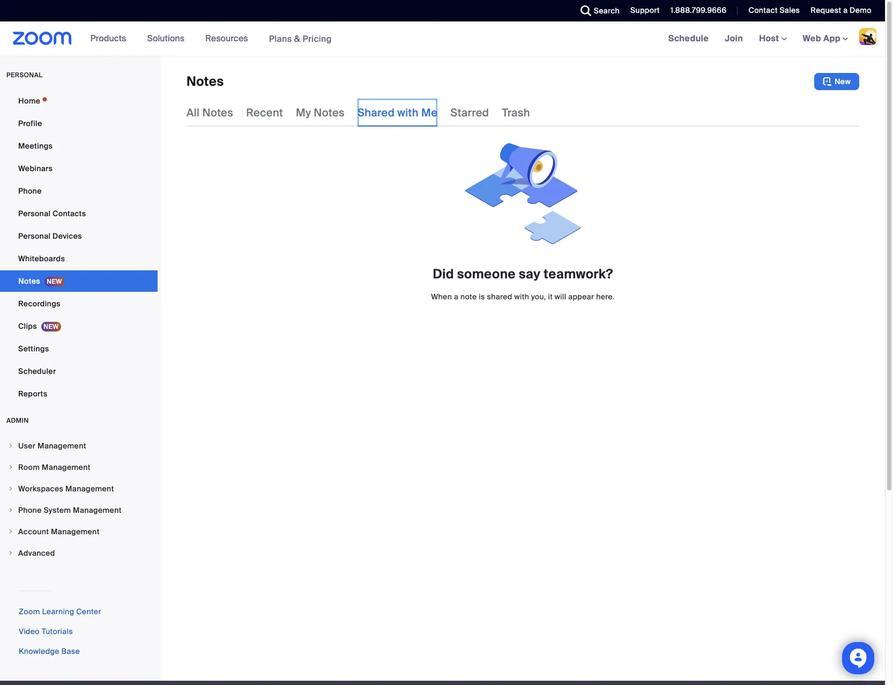 Task type: vqa. For each thing, say whether or not it's contained in the screenshot.
to
no



Task type: describe. For each thing, give the bounding box(es) containing it.
my
[[296, 106, 311, 120]]

management for room management
[[42, 462, 91, 472]]

zoom
[[19, 607, 40, 616]]

personal contacts
[[18, 209, 86, 218]]

settings
[[18, 344, 49, 354]]

video tutorials link
[[19, 627, 73, 636]]

1 vertical spatial with
[[515, 292, 530, 301]]

solutions
[[147, 33, 185, 44]]

search button
[[573, 0, 623, 21]]

profile picture image
[[860, 28, 877, 45]]

phone system management menu item
[[0, 500, 158, 520]]

shared with me
[[358, 106, 438, 120]]

right image for phone
[[8, 507, 14, 513]]

recordings link
[[0, 293, 158, 314]]

shared
[[487, 292, 513, 301]]

solutions button
[[147, 21, 189, 56]]

join link
[[717, 21, 752, 56]]

room management
[[18, 462, 91, 472]]

reports
[[18, 389, 47, 399]]

phone for phone system management
[[18, 505, 42, 515]]

scheduler link
[[0, 361, 158, 382]]

products button
[[90, 21, 131, 56]]

contacts
[[53, 209, 86, 218]]

all notes
[[187, 106, 233, 120]]

when
[[431, 292, 452, 301]]

app
[[824, 33, 841, 44]]

notes link
[[0, 270, 158, 292]]

did
[[433, 266, 454, 282]]

phone link
[[0, 180, 158, 202]]

schedule link
[[661, 21, 717, 56]]

sales
[[780, 5, 801, 15]]

whiteboards link
[[0, 248, 158, 269]]

host button
[[760, 33, 787, 44]]

schedule
[[669, 33, 709, 44]]

web
[[803, 33, 822, 44]]

&
[[294, 33, 301, 44]]

pricing
[[303, 33, 332, 44]]

zoom logo image
[[13, 32, 72, 45]]

search
[[594, 6, 620, 16]]

resources button
[[206, 21, 253, 56]]

video
[[19, 627, 40, 636]]

meetings link
[[0, 135, 158, 157]]

my notes
[[296, 106, 345, 120]]

admin menu menu
[[0, 436, 158, 564]]

system
[[44, 505, 71, 515]]

profile
[[18, 119, 42, 128]]

advanced
[[18, 548, 55, 558]]

zoom learning center
[[19, 607, 101, 616]]

request
[[811, 5, 842, 15]]

scheduler
[[18, 366, 56, 376]]

center
[[76, 607, 101, 616]]

personal for personal devices
[[18, 231, 51, 241]]

say
[[519, 266, 541, 282]]

request a demo
[[811, 5, 872, 15]]

it
[[549, 292, 553, 301]]

base
[[61, 646, 80, 656]]

trash
[[502, 106, 530, 120]]

right image for room
[[8, 464, 14, 470]]

devices
[[53, 231, 82, 241]]

management for workspaces management
[[65, 484, 114, 494]]

product information navigation
[[82, 21, 340, 56]]

workspaces
[[18, 484, 63, 494]]

room
[[18, 462, 40, 472]]

meetings navigation
[[661, 21, 886, 56]]

web app
[[803, 33, 841, 44]]

home link
[[0, 90, 158, 112]]

management for account management
[[51, 527, 100, 536]]

products
[[90, 33, 126, 44]]

plans
[[269, 33, 292, 44]]

tabs of all notes page tab list
[[187, 99, 530, 127]]

resources
[[206, 33, 248, 44]]

right image for account
[[8, 528, 14, 535]]

personal
[[6, 71, 43, 79]]

someone
[[458, 266, 516, 282]]

learning
[[42, 607, 74, 616]]



Task type: locate. For each thing, give the bounding box(es) containing it.
home
[[18, 96, 40, 106]]

personal menu menu
[[0, 90, 158, 406]]

me
[[422, 106, 438, 120]]

2 right image from the top
[[8, 485, 14, 492]]

meetings
[[18, 141, 53, 151]]

management for user management
[[38, 441, 86, 451]]

zoom learning center link
[[19, 607, 101, 616]]

right image for user management
[[8, 443, 14, 449]]

0 vertical spatial right image
[[8, 443, 14, 449]]

knowledge base
[[19, 646, 80, 656]]

contact sales
[[749, 5, 801, 15]]

management down workspaces management menu item
[[73, 505, 122, 515]]

right image left workspaces
[[8, 485, 14, 492]]

workspaces management menu item
[[0, 479, 158, 499]]

phone for phone
[[18, 186, 42, 196]]

management up phone system management menu item
[[65, 484, 114, 494]]

plans & pricing
[[269, 33, 332, 44]]

account management menu item
[[0, 521, 158, 542]]

new
[[835, 77, 851, 86]]

webinars link
[[0, 158, 158, 179]]

1 horizontal spatial a
[[844, 5, 848, 15]]

webinars
[[18, 164, 53, 173]]

user management
[[18, 441, 86, 451]]

recent
[[246, 106, 283, 120]]

0 vertical spatial phone
[[18, 186, 42, 196]]

with left the you,
[[515, 292, 530, 301]]

0 vertical spatial a
[[844, 5, 848, 15]]

1.888.799.9666
[[671, 5, 727, 15]]

here.
[[597, 292, 615, 301]]

notes right the my
[[314, 106, 345, 120]]

3 right image from the top
[[8, 528, 14, 535]]

account
[[18, 527, 49, 536]]

a for request
[[844, 5, 848, 15]]

reports link
[[0, 383, 158, 404]]

note
[[461, 292, 477, 301]]

personal for personal contacts
[[18, 209, 51, 218]]

management up room management
[[38, 441, 86, 451]]

with inside tabs of all notes page tab list
[[398, 106, 419, 120]]

personal devices
[[18, 231, 82, 241]]

phone system management
[[18, 505, 122, 515]]

management up advanced menu item
[[51, 527, 100, 536]]

right image inside account management menu item
[[8, 528, 14, 535]]

contact
[[749, 5, 778, 15]]

room management menu item
[[0, 457, 158, 477]]

phone inside the personal menu menu
[[18, 186, 42, 196]]

notes up recordings
[[18, 276, 40, 286]]

demo
[[850, 5, 872, 15]]

1 vertical spatial personal
[[18, 231, 51, 241]]

will
[[555, 292, 567, 301]]

profile link
[[0, 113, 158, 134]]

1 vertical spatial a
[[454, 292, 459, 301]]

notes up all notes
[[187, 73, 224, 90]]

2 right image from the top
[[8, 507, 14, 513]]

right image inside workspaces management menu item
[[8, 485, 14, 492]]

user
[[18, 441, 36, 451]]

1 vertical spatial phone
[[18, 505, 42, 515]]

0 vertical spatial personal
[[18, 209, 51, 218]]

1 phone from the top
[[18, 186, 42, 196]]

right image inside advanced menu item
[[8, 550, 14, 556]]

a for when
[[454, 292, 459, 301]]

right image inside room management menu item
[[8, 464, 14, 470]]

banner
[[0, 21, 886, 56]]

right image inside user management menu item
[[8, 443, 14, 449]]

account management
[[18, 527, 100, 536]]

right image
[[8, 464, 14, 470], [8, 507, 14, 513], [8, 528, 14, 535], [8, 550, 14, 556]]

appear
[[569, 292, 595, 301]]

a left note at the top
[[454, 292, 459, 301]]

knowledge base link
[[19, 646, 80, 656]]

host
[[760, 33, 782, 44]]

workspaces management
[[18, 484, 114, 494]]

a left demo
[[844, 5, 848, 15]]

banner containing products
[[0, 21, 886, 56]]

notes right all
[[202, 106, 233, 120]]

personal
[[18, 209, 51, 218], [18, 231, 51, 241]]

phone
[[18, 186, 42, 196], [18, 505, 42, 515]]

1 vertical spatial right image
[[8, 485, 14, 492]]

user management menu item
[[0, 436, 158, 456]]

starred
[[451, 106, 489, 120]]

new button
[[815, 73, 860, 90]]

personal contacts link
[[0, 203, 158, 224]]

clips
[[18, 321, 37, 331]]

management up "workspaces management"
[[42, 462, 91, 472]]

phone down the webinars
[[18, 186, 42, 196]]

is
[[479, 292, 485, 301]]

recordings
[[18, 299, 60, 308]]

a
[[844, 5, 848, 15], [454, 292, 459, 301]]

with
[[398, 106, 419, 120], [515, 292, 530, 301]]

shared
[[358, 106, 395, 120]]

2 phone from the top
[[18, 505, 42, 515]]

notes inside notes link
[[18, 276, 40, 286]]

all
[[187, 106, 200, 120]]

0 horizontal spatial a
[[454, 292, 459, 301]]

2 personal from the top
[[18, 231, 51, 241]]

phone up "account"
[[18, 505, 42, 515]]

when a note is shared with you, it will appear here.
[[431, 292, 615, 301]]

1 right image from the top
[[8, 443, 14, 449]]

0 horizontal spatial with
[[398, 106, 419, 120]]

1 right image from the top
[[8, 464, 14, 470]]

right image left "advanced" on the bottom of the page
[[8, 550, 14, 556]]

did someone say teamwork?
[[433, 266, 613, 282]]

support
[[631, 5, 660, 15]]

phone inside menu item
[[18, 505, 42, 515]]

right image left user
[[8, 443, 14, 449]]

1 horizontal spatial with
[[515, 292, 530, 301]]

teamwork?
[[544, 266, 613, 282]]

with left me
[[398, 106, 419, 120]]

knowledge
[[19, 646, 59, 656]]

video tutorials
[[19, 627, 73, 636]]

clips link
[[0, 315, 158, 337]]

management
[[38, 441, 86, 451], [42, 462, 91, 472], [65, 484, 114, 494], [73, 505, 122, 515], [51, 527, 100, 536]]

right image for workspaces management
[[8, 485, 14, 492]]

you,
[[532, 292, 547, 301]]

personal up whiteboards
[[18, 231, 51, 241]]

advanced menu item
[[0, 543, 158, 563]]

0 vertical spatial with
[[398, 106, 419, 120]]

settings link
[[0, 338, 158, 359]]

4 right image from the top
[[8, 550, 14, 556]]

personal up personal devices
[[18, 209, 51, 218]]

1 personal from the top
[[18, 209, 51, 218]]

support link
[[623, 0, 663, 21], [631, 5, 660, 15]]

right image left room
[[8, 464, 14, 470]]

right image left "account"
[[8, 528, 14, 535]]

whiteboards
[[18, 254, 65, 263]]

right image left system
[[8, 507, 14, 513]]

tutorials
[[42, 627, 73, 636]]

personal devices link
[[0, 225, 158, 247]]

right image inside phone system management menu item
[[8, 507, 14, 513]]

notes
[[187, 73, 224, 90], [202, 106, 233, 120], [314, 106, 345, 120], [18, 276, 40, 286]]

right image
[[8, 443, 14, 449], [8, 485, 14, 492]]

admin
[[6, 416, 29, 425]]



